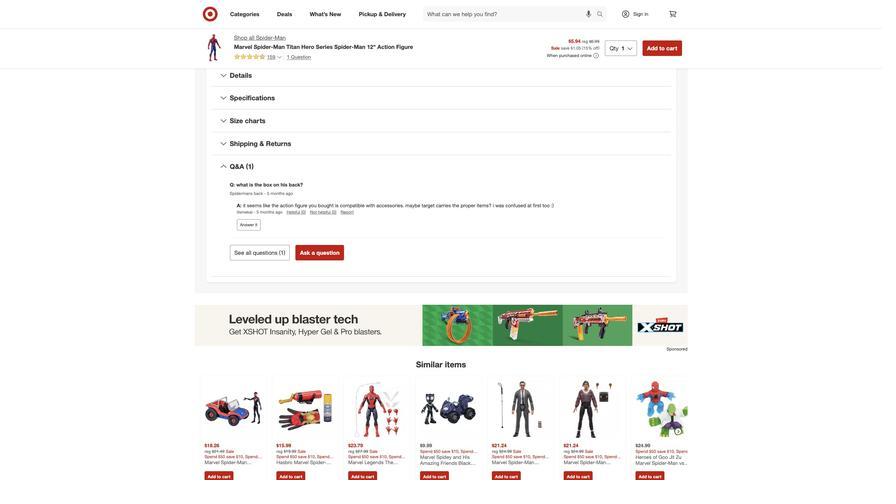 Task type: vqa. For each thing, say whether or not it's contained in the screenshot.


Task type: locate. For each thing, give the bounding box(es) containing it.
what's
[[310, 10, 328, 17]]

compatible
[[340, 203, 365, 209]]

spider- inside heroes of goo jit zu marvel spider-man vs the lizard goo shifter hero pack
[[652, 460, 668, 466]]

0 horizontal spatial -
[[254, 210, 255, 215]]

about this item
[[412, 43, 470, 52]]

0 vertical spatial (
[[582, 46, 584, 51]]

marvel spidey and his amazing friends black panther patroller image
[[420, 381, 478, 439]]

is right what
[[249, 182, 253, 188]]

0 horizontal spatial is
[[249, 182, 253, 188]]

online
[[580, 53, 592, 58]]

action
[[280, 203, 294, 209]]

5 down box
[[267, 191, 269, 197]]

0 vertical spatial months
[[271, 191, 285, 197]]

reg
[[582, 39, 588, 44], [204, 449, 211, 454], [276, 449, 282, 454], [348, 449, 354, 454], [492, 449, 498, 454], [564, 449, 570, 454]]

sale inside $23.79 reg $27.99 sale
[[369, 449, 378, 454]]

goo right of
[[658, 454, 668, 460]]

marvel inside heroes of goo jit zu marvel spider-man vs the lizard goo shifter hero pack
[[636, 460, 650, 466]]

1 horizontal spatial &
[[379, 10, 383, 17]]

:)
[[551, 203, 554, 209]]

0 vertical spatial -
[[264, 191, 266, 197]]

0 horizontal spatial 5
[[257, 210, 259, 215]]

sponsored inside similar items region
[[667, 347, 688, 352]]

& for shipping
[[260, 139, 264, 148]]

0 horizontal spatial $24.99
[[499, 449, 512, 454]]

ago down his
[[286, 191, 293, 197]]

1 vertical spatial all
[[246, 250, 251, 257]]

marvel spidey and his amazing friends black panther patroller
[[420, 454, 471, 473]]

1 vertical spatial -
[[254, 210, 255, 215]]

0 vertical spatial goo
[[658, 454, 668, 460]]

1 (0) from the left
[[301, 210, 306, 215]]

the up the back
[[255, 182, 262, 188]]

reg inside the $5.94 reg $6.99 sale save $ 1.05 ( 15 % off )
[[582, 39, 588, 44]]

reg inside $18.26 reg $21.49 sale
[[204, 449, 211, 454]]

about
[[412, 43, 435, 52]]

shipping & returns
[[230, 139, 291, 148]]

( right 1.05
[[582, 46, 584, 51]]

$21.24 for marvel spider-man legends matt murdock action figure image
[[492, 443, 507, 449]]

it right a:
[[243, 203, 246, 209]]

0 vertical spatial sponsored
[[661, 13, 682, 18]]

(0)
[[301, 210, 306, 215], [332, 210, 336, 215]]

1 vertical spatial &
[[260, 139, 264, 148]]

sign in link
[[615, 6, 659, 22]]

it inside button
[[255, 223, 257, 228]]

helpful  (0)
[[287, 210, 306, 215]]

- right the back
[[264, 191, 266, 197]]

black
[[458, 460, 471, 466]]

sponsored for topmost advertisement region
[[661, 13, 682, 18]]

bought
[[318, 203, 334, 209]]

1 horizontal spatial hero
[[636, 473, 646, 479]]

$15.99 reg $19.99 sale
[[276, 443, 306, 454]]

1 $21.24 from the left
[[492, 443, 507, 449]]

0 vertical spatial advertisement region
[[450, 0, 682, 12]]

shop
[[234, 34, 247, 41]]

a: it seems like the action figure you bought is compatible with accessories. maybe target carries the proper items? i was confused at first too :)
[[237, 203, 554, 209]]

0 horizontal spatial &
[[260, 139, 264, 148]]

& for pickup
[[379, 10, 383, 17]]

( right questions
[[279, 250, 281, 257]]

$5.94
[[569, 38, 581, 44]]

it
[[243, 203, 246, 209], [255, 223, 257, 228]]

maybe
[[405, 203, 420, 209]]

1 horizontal spatial is
[[335, 203, 339, 209]]

1 horizontal spatial $21.24
[[564, 443, 578, 449]]

i
[[493, 203, 494, 209]]

1 horizontal spatial (0)
[[332, 210, 336, 215]]

reg inside $15.99 reg $19.99 sale
[[276, 449, 282, 454]]

reg inside $23.79 reg $27.99 sale
[[348, 449, 354, 454]]

) down $6.99
[[598, 46, 600, 51]]

add to cart button for marvel spider-man spider-mobile vehicle and figure image
[[204, 472, 233, 480]]

in
[[645, 11, 648, 17]]

spider- inside "hasbro marvel spider- man super web slinger"
[[310, 460, 326, 466]]

2 horizontal spatial the
[[452, 203, 459, 209]]

was
[[495, 203, 504, 209]]

panther
[[420, 467, 437, 473]]

& left the returns
[[260, 139, 264, 148]]

add to cart for marvel spider-man legends matt murdock action figure image
[[495, 475, 518, 480]]

pickup & delivery link
[[353, 6, 415, 22]]

(0) inside helpful  (0) button
[[301, 210, 306, 215]]

1 vertical spatial hero
[[636, 473, 646, 479]]

2 (0) from the left
[[332, 210, 336, 215]]

ask a question
[[300, 250, 340, 257]]

months down like
[[260, 210, 274, 215]]

marvel down shop
[[234, 43, 252, 50]]

0 horizontal spatial (0)
[[301, 210, 306, 215]]

1 horizontal spatial it
[[255, 223, 257, 228]]

the left proper
[[452, 203, 459, 209]]

0 vertical spatial 5
[[267, 191, 269, 197]]

itsmekai - 5 months ago
[[237, 210, 283, 215]]

cart for hasbro marvel spider-man super web slinger image
[[294, 475, 302, 480]]

add for hasbro marvel spider-man super web slinger image
[[279, 475, 287, 480]]

0 vertical spatial hero
[[301, 43, 314, 50]]

zu
[[676, 454, 681, 460]]

q&a
[[230, 162, 244, 170]]

1 vertical spatial ago
[[275, 210, 283, 215]]

hero down the
[[636, 473, 646, 479]]

1.05
[[573, 46, 581, 51]]

$21.24 for marvel spider-man legends mj action figure image
[[564, 443, 578, 449]]

question
[[316, 250, 340, 257]]

back
[[254, 191, 263, 197]]

carries
[[436, 203, 451, 209]]

0 horizontal spatial (
[[279, 250, 281, 257]]

1 $21.24 reg $24.99 sale from the left
[[492, 443, 521, 454]]

1 right questions
[[281, 250, 284, 257]]

goo
[[658, 454, 668, 460], [660, 467, 669, 473]]

sign
[[633, 11, 643, 17]]

marvel down heroes
[[636, 460, 650, 466]]

0 horizontal spatial )
[[284, 250, 285, 257]]

advertisement region
[[450, 0, 682, 12], [195, 305, 688, 346]]

0 horizontal spatial $21.24
[[492, 443, 507, 449]]

1 vertical spatial (
[[279, 250, 281, 257]]

$21.49
[[212, 449, 224, 454]]

months down on
[[271, 191, 285, 197]]

1 vertical spatial is
[[335, 203, 339, 209]]

ago down action
[[275, 210, 283, 215]]

add for marvel spider-man spider-mobile vehicle and figure image
[[208, 475, 216, 480]]

add to cart for marvel legends the amazing spider-man action figure (target exclusive) image
[[351, 475, 374, 480]]

&
[[379, 10, 383, 17], [260, 139, 264, 148]]

1 horizontal spatial 5
[[267, 191, 269, 197]]

man
[[275, 34, 286, 41], [273, 43, 285, 50], [354, 43, 365, 50], [668, 460, 678, 466], [276, 466, 286, 472]]

advertisement region inside similar items region
[[195, 305, 688, 346]]

marvel up amazing
[[420, 454, 435, 460]]

spider- down of
[[652, 460, 668, 466]]

$6.99
[[589, 39, 600, 44]]

confused
[[506, 203, 526, 209]]

hasbro
[[276, 460, 292, 466]]

hero
[[301, 43, 314, 50], [636, 473, 646, 479]]

helpful
[[318, 210, 331, 215]]

marvel spider-man legends mj action figure image
[[564, 381, 621, 439]]

deals
[[277, 10, 292, 17]]

all right see
[[246, 250, 251, 257]]

& right pickup in the top left of the page
[[379, 10, 383, 17]]

to
[[659, 45, 665, 52], [217, 475, 221, 480], [289, 475, 293, 480], [360, 475, 365, 480], [432, 475, 436, 480], [504, 475, 508, 480], [576, 475, 580, 480], [648, 475, 652, 480]]

is right bought
[[335, 203, 339, 209]]

add to cart for hasbro marvel spider-man super web slinger image
[[279, 475, 302, 480]]

sale for marvel spider-man legends mj action figure image
[[585, 449, 593, 454]]

1 vertical spatial sponsored
[[667, 347, 688, 352]]

marvel inside shop all spider-man marvel spider-man titan hero series spider-man 12" action figure
[[234, 43, 252, 50]]

0 vertical spatial ago
[[286, 191, 293, 197]]

- down seems
[[254, 210, 255, 215]]

0 vertical spatial is
[[249, 182, 253, 188]]

spider- right series
[[334, 43, 354, 50]]

add to cart button for marvel spider-man legends matt murdock action figure image
[[492, 472, 521, 480]]

sale inside the $5.94 reg $6.99 sale save $ 1.05 ( 15 % off )
[[551, 46, 560, 51]]

shipping
[[230, 139, 258, 148]]

all right shop
[[249, 34, 254, 41]]

2 $21.24 reg $24.99 sale from the left
[[564, 443, 593, 454]]

add for heroes of goo jit zu marvel spider-man vs the lizard goo shifter hero pack image on the bottom
[[639, 475, 647, 480]]

0 horizontal spatial ago
[[275, 210, 283, 215]]

action
[[377, 43, 395, 50]]

heroes
[[636, 454, 651, 460]]

%
[[588, 46, 592, 51]]

sale for marvel legends the amazing spider-man action figure (target exclusive) image
[[369, 449, 378, 454]]

1 vertical spatial 5
[[257, 210, 259, 215]]

shifter
[[671, 467, 685, 473]]

like
[[263, 203, 270, 209]]

0 horizontal spatial $21.24 reg $24.99 sale
[[492, 443, 521, 454]]

$18.26 reg $21.49 sale
[[204, 443, 234, 454]]

marvel spider-man legends matt murdock action figure image
[[492, 381, 550, 439]]

his
[[281, 182, 288, 188]]

0 horizontal spatial the
[[255, 182, 262, 188]]

(0) right helpful
[[332, 210, 336, 215]]

1 horizontal spatial the
[[272, 203, 279, 209]]

) right questions
[[284, 250, 285, 257]]

$18.26
[[204, 443, 219, 449]]

1 horizontal spatial -
[[264, 191, 266, 197]]

1 horizontal spatial (
[[582, 46, 584, 51]]

1 down titan
[[287, 54, 290, 60]]

q:
[[230, 182, 235, 188]]

marvel inside the marvel spidey and his amazing friends black panther patroller
[[420, 454, 435, 460]]

details
[[230, 71, 252, 79]]

0 horizontal spatial it
[[243, 203, 246, 209]]

(0) down figure
[[301, 210, 306, 215]]

the
[[255, 182, 262, 188], [272, 203, 279, 209], [452, 203, 459, 209]]

$
[[571, 46, 573, 51]]

1 horizontal spatial )
[[598, 46, 600, 51]]

not helpful  (0) button
[[310, 210, 336, 216]]

ago inside q: what is the box on his back? spidermans back - 5 months ago
[[286, 191, 293, 197]]

a
[[312, 250, 315, 257]]

all inside shop all spider-man marvel spider-man titan hero series spider-man 12" action figure
[[249, 34, 254, 41]]

1 horizontal spatial $24.99
[[571, 449, 584, 454]]

his
[[463, 454, 470, 460]]

1 vertical spatial 1
[[287, 54, 290, 60]]

q&a (1) button
[[211, 155, 671, 178]]

items?
[[477, 203, 492, 209]]

5 down seems
[[257, 210, 259, 215]]

sale inside $18.26 reg $21.49 sale
[[226, 449, 234, 454]]

reg for hasbro marvel spider-man super web slinger image
[[276, 449, 282, 454]]

& inside dropdown button
[[260, 139, 264, 148]]

to for marvel spider-man legends mj action figure image
[[576, 475, 580, 480]]

2 vertical spatial 1
[[281, 250, 284, 257]]

what's new link
[[304, 6, 350, 22]]

1 question link
[[284, 53, 311, 61]]

hero inside heroes of goo jit zu marvel spider-man vs the lizard goo shifter hero pack
[[636, 473, 646, 479]]

1 horizontal spatial ago
[[286, 191, 293, 197]]

- inside q: what is the box on his back? spidermans back - 5 months ago
[[264, 191, 266, 197]]

marvel
[[234, 43, 252, 50], [420, 454, 435, 460], [294, 460, 309, 466], [636, 460, 650, 466]]

1 vertical spatial )
[[284, 250, 285, 257]]

accessories.
[[377, 203, 404, 209]]

2 horizontal spatial 1
[[622, 45, 625, 52]]

159
[[267, 54, 275, 60]]

ago
[[286, 191, 293, 197], [275, 210, 283, 215]]

What can we help you find? suggestions appear below search field
[[423, 6, 599, 22]]

(0) inside not helpful  (0) button
[[332, 210, 336, 215]]

spider- up slinger
[[310, 460, 326, 466]]

hero up question
[[301, 43, 314, 50]]

1 vertical spatial it
[[255, 223, 257, 228]]

question
[[291, 54, 311, 60]]

add to cart button for marvel legends the amazing spider-man action figure (target exclusive) image
[[348, 472, 377, 480]]

what's new
[[310, 10, 341, 17]]

1 vertical spatial advertisement region
[[195, 305, 688, 346]]

it right answer
[[255, 223, 257, 228]]

search button
[[594, 6, 611, 23]]

reg for marvel spider-man legends matt murdock action figure image
[[492, 449, 498, 454]]

2 $21.24 from the left
[[564, 443, 578, 449]]

) inside the $5.94 reg $6.99 sale save $ 1.05 ( 15 % off )
[[598, 46, 600, 51]]

marvel up web
[[294, 460, 309, 466]]

0 vertical spatial all
[[249, 34, 254, 41]]

1 horizontal spatial $21.24 reg $24.99 sale
[[564, 443, 593, 454]]

sale inside $15.99 reg $19.99 sale
[[297, 449, 306, 454]]

marvel legends the amazing spider-man action figure (target exclusive) image
[[348, 381, 406, 439]]

not
[[310, 210, 317, 215]]

0 vertical spatial )
[[598, 46, 600, 51]]

the inside q: what is the box on his back? spidermans back - 5 months ago
[[255, 182, 262, 188]]

q&a (1)
[[230, 162, 254, 170]]

0 horizontal spatial hero
[[301, 43, 314, 50]]

1 right qty at the right top of page
[[622, 45, 625, 52]]

0 vertical spatial &
[[379, 10, 383, 17]]

to for marvel spidey and his amazing friends black panther patroller image
[[432, 475, 436, 480]]

the right like
[[272, 203, 279, 209]]

add to cart button for heroes of goo jit zu marvel spider-man vs the lizard goo shifter hero pack image on the bottom
[[636, 472, 665, 480]]

goo right 'lizard'
[[660, 467, 669, 473]]

0 vertical spatial it
[[243, 203, 246, 209]]



Task type: describe. For each thing, give the bounding box(es) containing it.
pickup & delivery
[[359, 10, 406, 17]]

it for a:
[[243, 203, 246, 209]]

items
[[445, 359, 466, 369]]

add for marvel legends the amazing spider-man action figure (target exclusive) image
[[351, 475, 359, 480]]

jit
[[669, 454, 674, 460]]

man inside heroes of goo jit zu marvel spider-man vs the lizard goo shifter hero pack
[[668, 460, 678, 466]]

cart for marvel legends the amazing spider-man action figure (target exclusive) image
[[366, 475, 374, 480]]

spider- up 159 link
[[254, 43, 273, 50]]

it for answer
[[255, 223, 257, 228]]

to for hasbro marvel spider-man super web slinger image
[[289, 475, 293, 480]]

1 vertical spatial months
[[260, 210, 274, 215]]

slinger
[[313, 466, 329, 472]]

shop all spider-man marvel spider-man titan hero series spider-man 12" action figure
[[234, 34, 413, 50]]

see all questions ( 1 )
[[234, 250, 285, 257]]

image of marvel spider-man titan hero series spider-man 12" action figure image
[[200, 34, 228, 62]]

months inside q: what is the box on his back? spidermans back - 5 months ago
[[271, 191, 285, 197]]

$9.99
[[420, 443, 432, 449]]

reg for marvel legends the amazing spider-man action figure (target exclusive) image
[[348, 449, 354, 454]]

friends
[[441, 460, 457, 466]]

159 link
[[234, 53, 282, 62]]

target
[[422, 203, 435, 209]]

$27.99
[[355, 449, 368, 454]]

similar
[[416, 359, 443, 369]]

cart for marvel spider-man legends mj action figure image
[[581, 475, 590, 480]]

add for marvel spider-man legends matt murdock action figure image
[[495, 475, 503, 480]]

charts
[[245, 117, 266, 125]]

delivery
[[384, 10, 406, 17]]

spider- up "159"
[[256, 34, 275, 41]]

$21.24 reg $24.99 sale for marvel spider-man legends matt murdock action figure image
[[492, 443, 521, 454]]

$24.99 for marvel spider-man legends matt murdock action figure image
[[499, 449, 512, 454]]

cart for marvel spider-man spider-mobile vehicle and figure image
[[222, 475, 230, 480]]

save
[[561, 46, 570, 51]]

reg for marvel spider-man spider-mobile vehicle and figure image
[[204, 449, 211, 454]]

to for marvel spider-man legends matt murdock action figure image
[[504, 475, 508, 480]]

5 inside q: what is the box on his back? spidermans back - 5 months ago
[[267, 191, 269, 197]]

sale for marvel spider-man spider-mobile vehicle and figure image
[[226, 449, 234, 454]]

new
[[329, 10, 341, 17]]

12"
[[367, 43, 376, 50]]

1 horizontal spatial 1
[[287, 54, 290, 60]]

too
[[543, 203, 550, 209]]

q: what is the box on his back? spidermans back - 5 months ago
[[230, 182, 303, 197]]

to for marvel legends the amazing spider-man action figure (target exclusive) image
[[360, 475, 365, 480]]

man inside "hasbro marvel spider- man super web slinger"
[[276, 466, 286, 472]]

helpful  (0) button
[[287, 210, 306, 216]]

sale for marvel spider-man legends matt murdock action figure image
[[513, 449, 521, 454]]

add for marvel spider-man legends mj action figure image
[[567, 475, 575, 480]]

returns
[[266, 139, 291, 148]]

add to cart button for marvel spider-man legends mj action figure image
[[564, 472, 593, 480]]

is inside q: what is the box on his back? spidermans back - 5 months ago
[[249, 182, 253, 188]]

shipping & returns button
[[211, 132, 671, 155]]

purchased
[[559, 53, 579, 58]]

reg for marvel spider-man legends mj action figure image
[[564, 449, 570, 454]]

$23.79 reg $27.99 sale
[[348, 443, 378, 454]]

all for shop
[[249, 34, 254, 41]]

$24.99 for marvel spider-man legends mj action figure image
[[571, 449, 584, 454]]

hasbro marvel spider-man super web slinger image
[[276, 381, 334, 439]]

add to cart button for hasbro marvel spider-man super web slinger image
[[276, 472, 305, 480]]

all for see
[[246, 250, 251, 257]]

off
[[593, 46, 598, 51]]

add to cart for marvel spider-man legends mj action figure image
[[567, 475, 590, 480]]

at
[[527, 203, 532, 209]]

seems
[[247, 203, 262, 209]]

sponsored for advertisement region in similar items region
[[667, 347, 688, 352]]

1 vertical spatial goo
[[660, 467, 669, 473]]

sale for hasbro marvel spider-man super web slinger image
[[297, 449, 306, 454]]

when
[[547, 53, 558, 58]]

of
[[653, 454, 657, 460]]

add for marvel spidey and his amazing friends black panther patroller image
[[423, 475, 431, 480]]

add to cart for heroes of goo jit zu marvel spider-man vs the lizard goo shifter hero pack image on the bottom
[[639, 475, 661, 480]]

itsmekai
[[237, 210, 253, 215]]

size charts button
[[211, 110, 671, 132]]

spidermans
[[230, 191, 253, 197]]

sign in
[[633, 11, 648, 17]]

similar items region
[[195, 305, 697, 480]]

( inside the $5.94 reg $6.99 sale save $ 1.05 ( 15 % off )
[[582, 46, 584, 51]]

spidey
[[436, 454, 452, 460]]

this
[[437, 43, 451, 52]]

when purchased online
[[547, 53, 592, 58]]

report
[[341, 210, 354, 215]]

$21.24 reg $24.99 sale for marvel spider-man legends mj action figure image
[[564, 443, 593, 454]]

answer it
[[240, 223, 257, 228]]

specifications button
[[211, 87, 671, 109]]

patroller
[[439, 467, 457, 473]]

vs
[[679, 460, 684, 466]]

proper
[[461, 203, 475, 209]]

cart for marvel spidey and his amazing friends black panther patroller image
[[438, 475, 446, 480]]

cart for marvel spider-man legends matt murdock action figure image
[[509, 475, 518, 480]]

figure
[[295, 203, 307, 209]]

15
[[584, 46, 588, 51]]

amazing
[[420, 460, 439, 466]]

cart for heroes of goo jit zu marvel spider-man vs the lizard goo shifter hero pack image on the bottom
[[653, 475, 661, 480]]

with
[[366, 203, 375, 209]]

qty
[[610, 45, 619, 52]]

(1)
[[246, 162, 254, 170]]

first
[[533, 203, 541, 209]]

item
[[454, 43, 470, 52]]

similar items
[[416, 359, 466, 369]]

add to cart for marvel spider-man spider-mobile vehicle and figure image
[[208, 475, 230, 480]]

to for marvel spider-man spider-mobile vehicle and figure image
[[217, 475, 221, 480]]

ask a question button
[[295, 246, 344, 261]]

marvel spider-man spider-mobile vehicle and figure image
[[204, 381, 262, 439]]

heroes of goo jit zu marvel spider-man vs the lizard goo shifter hero pack image
[[636, 381, 693, 439]]

$19.99
[[284, 449, 296, 454]]

report button
[[341, 210, 354, 216]]

see
[[234, 250, 244, 257]]

$5.94 reg $6.99 sale save $ 1.05 ( 15 % off )
[[551, 38, 600, 51]]

titan
[[286, 43, 300, 50]]

add to cart button for marvel spidey and his amazing friends black panther patroller image
[[420, 472, 449, 480]]

heroes of goo jit zu marvel spider-man vs the lizard goo shifter hero pack
[[636, 454, 685, 479]]

marvel inside "hasbro marvel spider- man super web slinger"
[[294, 460, 309, 466]]

hero inside shop all spider-man marvel spider-man titan hero series spider-man 12" action figure
[[301, 43, 314, 50]]

0 horizontal spatial 1
[[281, 250, 284, 257]]

$23.79
[[348, 443, 363, 449]]

categories
[[230, 10, 259, 17]]

0 vertical spatial 1
[[622, 45, 625, 52]]

2 horizontal spatial $24.99
[[636, 443, 650, 449]]

series
[[316, 43, 333, 50]]

add to cart for marvel spidey and his amazing friends black panther patroller image
[[423, 475, 446, 480]]

box
[[263, 182, 272, 188]]

$15.99
[[276, 443, 291, 449]]

helpful
[[287, 210, 300, 215]]

to for heroes of goo jit zu marvel spider-man vs the lizard goo shifter hero pack image on the bottom
[[648, 475, 652, 480]]



